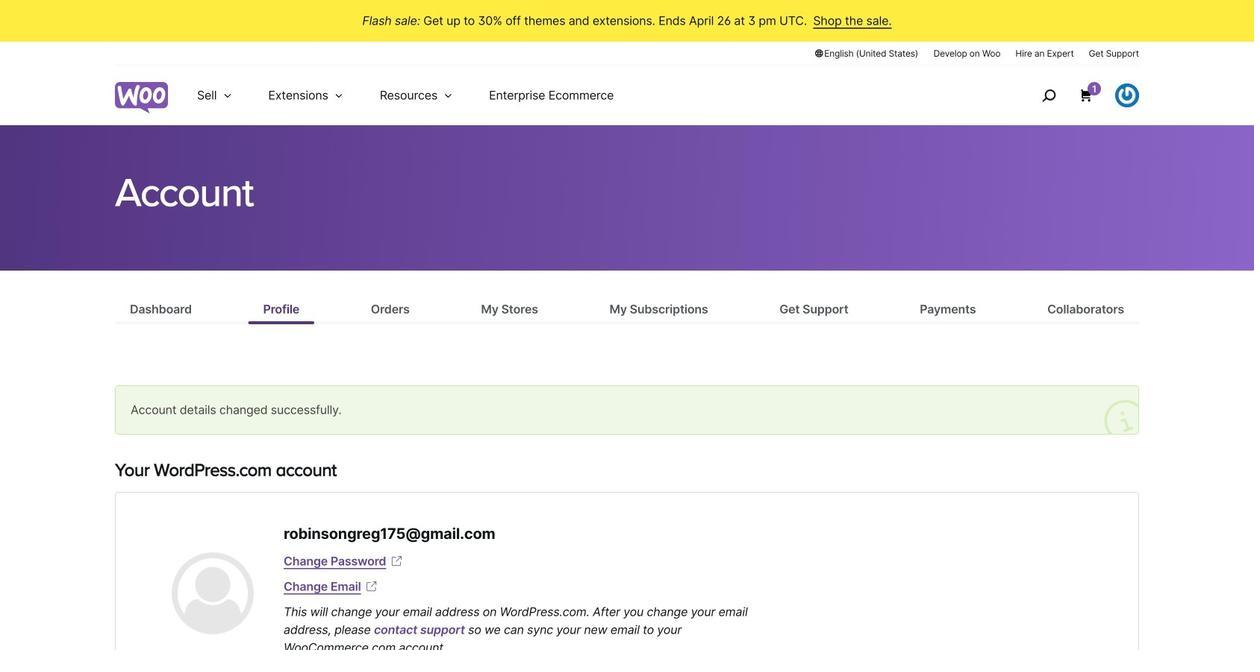 Task type: describe. For each thing, give the bounding box(es) containing it.
search image
[[1037, 84, 1061, 107]]



Task type: vqa. For each thing, say whether or not it's contained in the screenshot.
alert
yes



Task type: locate. For each thing, give the bounding box(es) containing it.
gravatar image image
[[172, 553, 254, 635]]

external link image
[[389, 555, 404, 570], [364, 580, 379, 595]]

service navigation menu element
[[1010, 71, 1139, 120]]

0 vertical spatial external link image
[[389, 555, 404, 570]]

alert
[[115, 386, 1139, 435]]

0 horizontal spatial external link image
[[364, 580, 379, 595]]

1 horizontal spatial external link image
[[389, 555, 404, 570]]

open account menu image
[[1115, 84, 1139, 107]]

1 vertical spatial external link image
[[364, 580, 379, 595]]



